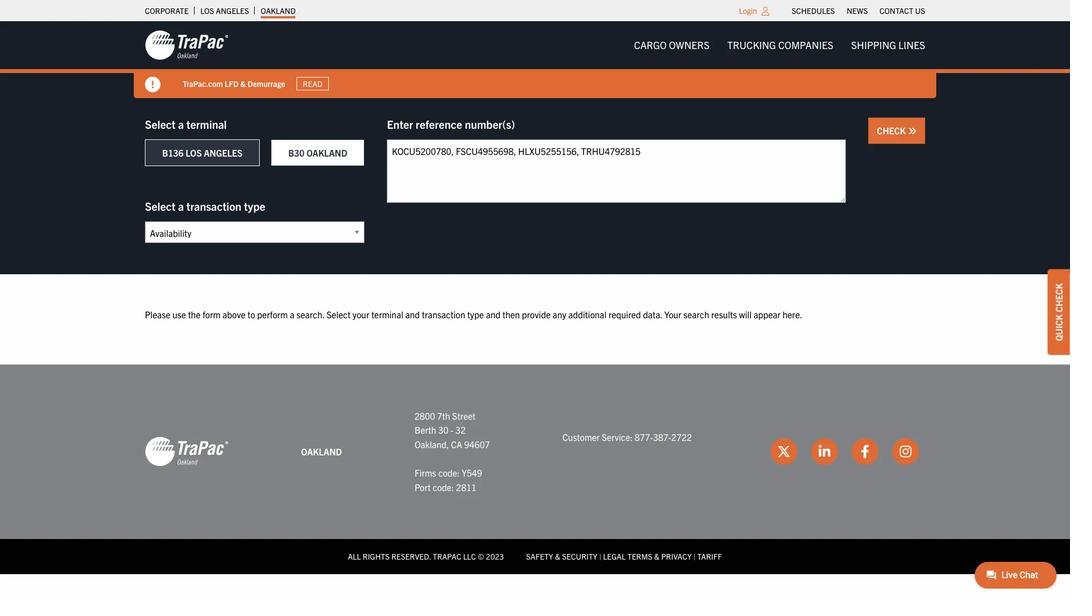 Task type: describe. For each thing, give the bounding box(es) containing it.
firms code:  y549 port code:  2811
[[415, 467, 483, 493]]

solid image
[[909, 127, 918, 136]]

required
[[609, 309, 642, 320]]

read
[[303, 79, 323, 89]]

menu bar inside banner
[[626, 34, 935, 56]]

select a transaction type
[[145, 199, 266, 213]]

& inside banner
[[241, 78, 246, 88]]

customer service: 877-387-2722
[[563, 432, 692, 443]]

oakland image inside banner
[[145, 30, 229, 61]]

contact
[[880, 6, 914, 16]]

2722
[[672, 432, 692, 443]]

b30 oakland
[[288, 147, 348, 158]]

contact us
[[880, 6, 926, 16]]

select a terminal
[[145, 117, 227, 131]]

b30
[[288, 147, 305, 158]]

form
[[203, 309, 221, 320]]

2023
[[486, 552, 504, 562]]

contact us link
[[880, 3, 926, 18]]

trapac.com lfd & demurrage
[[183, 78, 286, 88]]

a for terminal
[[178, 117, 184, 131]]

los angeles link
[[200, 3, 249, 18]]

trucking companies link
[[719, 34, 843, 56]]

banner containing cargo owners
[[0, 21, 1071, 98]]

ca
[[451, 439, 463, 450]]

2 and from the left
[[486, 309, 501, 320]]

results
[[712, 309, 738, 320]]

0 horizontal spatial terminal
[[187, 117, 227, 131]]

use
[[173, 309, 186, 320]]

Enter reference number(s) text field
[[387, 139, 847, 203]]

all
[[348, 552, 361, 562]]

tariff
[[698, 552, 723, 562]]

quick check
[[1054, 283, 1065, 341]]

select for select a terminal
[[145, 117, 176, 131]]

your
[[353, 309, 370, 320]]

street
[[453, 410, 476, 421]]

footer containing 2800 7th street
[[0, 365, 1071, 574]]

387-
[[654, 432, 672, 443]]

1 vertical spatial transaction
[[422, 309, 466, 320]]

login link
[[740, 6, 758, 16]]

safety & security | legal terms & privacy | tariff
[[527, 552, 723, 562]]

trucking
[[728, 38, 777, 51]]

enter
[[387, 117, 413, 131]]

shipping lines link
[[843, 34, 935, 56]]

schedules
[[792, 6, 836, 16]]

all rights reserved. trapac llc © 2023
[[348, 552, 504, 562]]

cargo
[[635, 38, 667, 51]]

y549
[[462, 467, 483, 479]]

2 horizontal spatial &
[[655, 552, 660, 562]]

©
[[478, 552, 485, 562]]

additional
[[569, 309, 607, 320]]

7th
[[437, 410, 450, 421]]

legal
[[604, 552, 626, 562]]

trucking companies
[[728, 38, 834, 51]]

b136
[[162, 147, 184, 158]]

quick
[[1054, 314, 1065, 341]]

lines
[[899, 38, 926, 51]]

berth
[[415, 425, 437, 436]]

search.
[[297, 309, 325, 320]]

0 vertical spatial code:
[[439, 467, 460, 479]]

tariff link
[[698, 552, 723, 562]]

us
[[916, 6, 926, 16]]

1 | from the left
[[600, 552, 602, 562]]

1 vertical spatial angeles
[[204, 147, 243, 158]]

terms
[[628, 552, 653, 562]]

1 vertical spatial oakland
[[307, 147, 348, 158]]

94607
[[465, 439, 490, 450]]

data.
[[644, 309, 663, 320]]

1 vertical spatial code:
[[433, 482, 454, 493]]

30
[[439, 425, 449, 436]]

corporate
[[145, 6, 189, 16]]

corporate link
[[145, 3, 189, 18]]

schedules link
[[792, 3, 836, 18]]

news
[[847, 6, 869, 16]]

select for select a transaction type
[[145, 199, 176, 213]]

demurrage
[[248, 78, 286, 88]]

service:
[[602, 432, 633, 443]]

cargo owners
[[635, 38, 710, 51]]

safety & security link
[[527, 552, 598, 562]]

oakland link
[[261, 3, 296, 18]]



Task type: vqa. For each thing, say whether or not it's contained in the screenshot.
Requires a 2-4 character alpha code in the right of the page
no



Task type: locate. For each thing, give the bounding box(es) containing it.
appear
[[754, 309, 781, 320]]

light image
[[762, 7, 770, 16]]

2 vertical spatial select
[[327, 309, 351, 320]]

trapac
[[433, 552, 462, 562]]

2 vertical spatial oakland
[[301, 446, 342, 457]]

transaction
[[187, 199, 242, 213], [422, 309, 466, 320]]

2 oakland image from the top
[[145, 436, 229, 468]]

oakland
[[261, 6, 296, 16], [307, 147, 348, 158], [301, 446, 342, 457]]

1 horizontal spatial &
[[555, 552, 561, 562]]

solid image
[[145, 77, 161, 93]]

oakland image
[[145, 30, 229, 61], [145, 436, 229, 468]]

b136 los angeles
[[162, 147, 243, 158]]

& right safety
[[555, 552, 561, 562]]

0 vertical spatial terminal
[[187, 117, 227, 131]]

0 vertical spatial select
[[145, 117, 176, 131]]

0 vertical spatial menu bar
[[787, 3, 932, 18]]

then
[[503, 309, 520, 320]]

code: up 2811
[[439, 467, 460, 479]]

check inside quick check link
[[1054, 283, 1065, 312]]

lfd
[[225, 78, 239, 88]]

shipping lines
[[852, 38, 926, 51]]

los right b136 on the top of the page
[[186, 147, 202, 158]]

and left then
[[486, 309, 501, 320]]

please use the form above to perform a search. select your terminal and transaction type and then provide any additional required data. your search results will appear here.
[[145, 309, 803, 320]]

1 vertical spatial los
[[186, 147, 202, 158]]

0 horizontal spatial transaction
[[187, 199, 242, 213]]

above
[[223, 309, 246, 320]]

rights
[[363, 552, 390, 562]]

menu bar
[[787, 3, 932, 18], [626, 34, 935, 56]]

| left legal
[[600, 552, 602, 562]]

terminal up 'b136 los angeles'
[[187, 117, 227, 131]]

menu bar up shipping
[[787, 3, 932, 18]]

1 vertical spatial a
[[178, 199, 184, 213]]

1 horizontal spatial transaction
[[422, 309, 466, 320]]

| left tariff
[[694, 552, 696, 562]]

los
[[200, 6, 214, 16], [186, 147, 202, 158]]

llc
[[463, 552, 476, 562]]

cargo owners link
[[626, 34, 719, 56]]

safety
[[527, 552, 554, 562]]

& right terms
[[655, 552, 660, 562]]

perform
[[257, 309, 288, 320]]

1 vertical spatial terminal
[[372, 309, 404, 320]]

1 horizontal spatial type
[[468, 309, 484, 320]]

banner
[[0, 21, 1071, 98]]

0 vertical spatial a
[[178, 117, 184, 131]]

news link
[[847, 3, 869, 18]]

type
[[244, 199, 266, 213], [468, 309, 484, 320]]

privacy
[[662, 552, 692, 562]]

select up b136 on the top of the page
[[145, 117, 176, 131]]

menu bar containing cargo owners
[[626, 34, 935, 56]]

angeles down select a terminal
[[204, 147, 243, 158]]

2 vertical spatial a
[[290, 309, 295, 320]]

1 horizontal spatial check
[[1054, 283, 1065, 312]]

provide
[[522, 309, 551, 320]]

2800
[[415, 410, 435, 421]]

oakland,
[[415, 439, 449, 450]]

login
[[740, 6, 758, 16]]

1 vertical spatial menu bar
[[626, 34, 935, 56]]

1 oakland image from the top
[[145, 30, 229, 61]]

enter reference number(s)
[[387, 117, 516, 131]]

a for transaction
[[178, 199, 184, 213]]

check button
[[869, 118, 926, 144]]

0 vertical spatial check
[[878, 125, 909, 136]]

-
[[451, 425, 454, 436]]

shipping
[[852, 38, 897, 51]]

0 horizontal spatial |
[[600, 552, 602, 562]]

0 vertical spatial angeles
[[216, 6, 249, 16]]

owners
[[670, 38, 710, 51]]

code: right port
[[433, 482, 454, 493]]

1 horizontal spatial and
[[486, 309, 501, 320]]

1 vertical spatial oakland image
[[145, 436, 229, 468]]

1 and from the left
[[406, 309, 420, 320]]

terminal
[[187, 117, 227, 131], [372, 309, 404, 320]]

security
[[562, 552, 598, 562]]

1 horizontal spatial |
[[694, 552, 696, 562]]

1 horizontal spatial terminal
[[372, 309, 404, 320]]

legal terms & privacy link
[[604, 552, 692, 562]]

877-
[[635, 432, 654, 443]]

&
[[241, 78, 246, 88], [555, 552, 561, 562], [655, 552, 660, 562]]

a up b136 on the top of the page
[[178, 117, 184, 131]]

number(s)
[[465, 117, 516, 131]]

los right the corporate
[[200, 6, 214, 16]]

32
[[456, 425, 466, 436]]

2811
[[456, 482, 477, 493]]

1 vertical spatial check
[[1054, 283, 1065, 312]]

2 | from the left
[[694, 552, 696, 562]]

0 horizontal spatial check
[[878, 125, 909, 136]]

footer
[[0, 365, 1071, 574]]

and right your
[[406, 309, 420, 320]]

will
[[740, 309, 752, 320]]

a down b136 on the top of the page
[[178, 199, 184, 213]]

2800 7th street berth 30 - 32 oakland, ca 94607
[[415, 410, 490, 450]]

select down b136 on the top of the page
[[145, 199, 176, 213]]

reference
[[416, 117, 463, 131]]

0 vertical spatial transaction
[[187, 199, 242, 213]]

0 vertical spatial type
[[244, 199, 266, 213]]

the
[[188, 309, 201, 320]]

firms
[[415, 467, 437, 479]]

quick check link
[[1049, 270, 1071, 355]]

any
[[553, 309, 567, 320]]

a
[[178, 117, 184, 131], [178, 199, 184, 213], [290, 309, 295, 320]]

0 horizontal spatial type
[[244, 199, 266, 213]]

1 vertical spatial select
[[145, 199, 176, 213]]

search
[[684, 309, 710, 320]]

to
[[248, 309, 255, 320]]

trapac.com
[[183, 78, 223, 88]]

0 horizontal spatial &
[[241, 78, 246, 88]]

customer
[[563, 432, 600, 443]]

los angeles
[[200, 6, 249, 16]]

menu bar containing schedules
[[787, 3, 932, 18]]

angeles left oakland link
[[216, 6, 249, 16]]

select left your
[[327, 309, 351, 320]]

1 vertical spatial type
[[468, 309, 484, 320]]

angeles
[[216, 6, 249, 16], [204, 147, 243, 158]]

code:
[[439, 467, 460, 479], [433, 482, 454, 493]]

0 vertical spatial oakland image
[[145, 30, 229, 61]]

0 vertical spatial oakland
[[261, 6, 296, 16]]

|
[[600, 552, 602, 562], [694, 552, 696, 562]]

your
[[665, 309, 682, 320]]

0 vertical spatial los
[[200, 6, 214, 16]]

read link
[[297, 77, 329, 90]]

a left search.
[[290, 309, 295, 320]]

check inside check button
[[878, 125, 909, 136]]

& right lfd
[[241, 78, 246, 88]]

reserved.
[[392, 552, 431, 562]]

0 horizontal spatial and
[[406, 309, 420, 320]]

check
[[878, 125, 909, 136], [1054, 283, 1065, 312]]

menu bar down light icon
[[626, 34, 935, 56]]

terminal right your
[[372, 309, 404, 320]]

port
[[415, 482, 431, 493]]

here.
[[783, 309, 803, 320]]

please
[[145, 309, 171, 320]]



